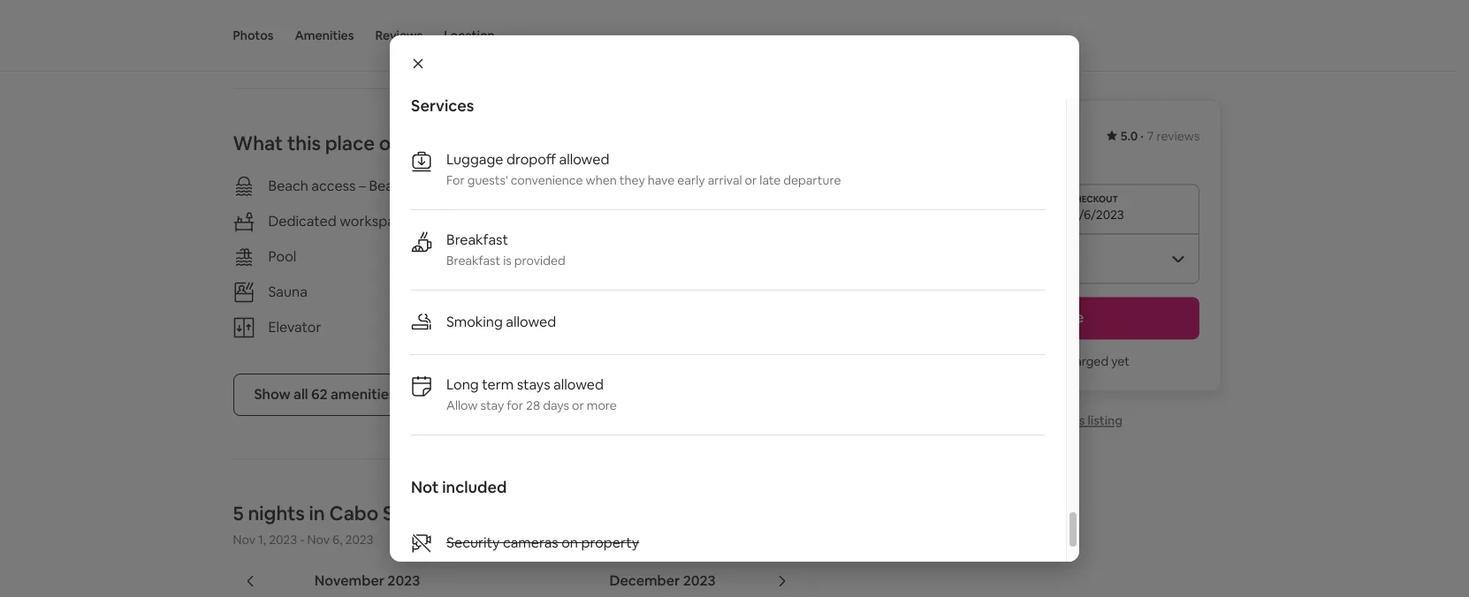 Task type: vqa. For each thing, say whether or not it's contained in the screenshot.
night
no



Task type: locate. For each thing, give the bounding box(es) containing it.
all
[[294, 385, 308, 404]]

reserve
[[1031, 309, 1084, 327]]

0 horizontal spatial this
[[287, 130, 321, 155]]

december
[[609, 572, 680, 590]]

on right parking
[[648, 212, 665, 230]]

amenities button
[[295, 0, 354, 71]]

hot tub
[[564, 247, 614, 266]]

stay
[[480, 398, 504, 414]]

tv
[[564, 283, 583, 301]]

nov right -
[[307, 532, 330, 548]]

lucas
[[420, 501, 473, 526]]

1 horizontal spatial this
[[1064, 413, 1085, 429]]

amenities
[[295, 27, 354, 43]]

not included
[[411, 477, 507, 498]]

free
[[564, 212, 593, 230]]

stays
[[517, 376, 550, 394]]

62
[[311, 385, 328, 404]]

reviews button
[[375, 0, 423, 71]]

access
[[311, 176, 356, 195]]

report
[[1021, 413, 1061, 429]]

this for report
[[1064, 413, 1085, 429]]

nights
[[248, 501, 305, 526]]

breakfast up is
[[446, 231, 508, 249]]

you
[[985, 354, 1006, 370]]

services
[[411, 95, 474, 116]]

1 horizontal spatial nov
[[307, 532, 330, 548]]

on for cameras
[[562, 534, 578, 553]]

1 nov from the left
[[233, 532, 255, 548]]

location button
[[444, 0, 495, 71]]

or right days
[[572, 398, 584, 414]]

december 2023
[[609, 572, 716, 590]]

1 vertical spatial on
[[562, 534, 578, 553]]

0 vertical spatial breakfast
[[446, 231, 508, 249]]

in
[[309, 501, 325, 526]]

early
[[677, 172, 705, 188]]

1 vertical spatial or
[[572, 398, 584, 414]]

1 horizontal spatial or
[[745, 172, 757, 188]]

more
[[587, 398, 617, 414]]

tub
[[591, 247, 614, 266]]

2023 left -
[[269, 532, 297, 548]]

on right cameras
[[562, 534, 578, 553]]

or left the late
[[745, 172, 757, 188]]

luggage
[[446, 150, 503, 169]]

2023 right 6,
[[345, 532, 374, 548]]

they
[[620, 172, 645, 188]]

breakfast
[[446, 231, 508, 249], [446, 253, 501, 269]]

you won't be charged yet
[[985, 354, 1130, 370]]

amenities
[[331, 385, 396, 404]]

this for what
[[287, 130, 321, 155]]

·
[[1141, 128, 1144, 144]]

2023
[[269, 532, 297, 548], [345, 532, 374, 548], [388, 572, 420, 590], [683, 572, 716, 590]]

is
[[503, 253, 512, 269]]

this
[[287, 130, 321, 155], [1064, 413, 1085, 429]]

allowed up when
[[559, 150, 609, 169]]

allowed right 'smoking'
[[506, 313, 556, 332]]

1 vertical spatial this
[[1064, 413, 1085, 429]]

0 horizontal spatial or
[[572, 398, 584, 414]]

7
[[1147, 128, 1154, 144]]

0 vertical spatial on
[[648, 212, 665, 230]]

11/6/2023
[[1069, 207, 1124, 223]]

5.0
[[1121, 128, 1138, 144]]

0 horizontal spatial on
[[562, 534, 578, 553]]

allowed up days
[[553, 376, 604, 394]]

11/1/2023
[[926, 207, 980, 223]]

this up beach
[[287, 130, 321, 155]]

won't
[[1009, 354, 1041, 370]]

breakfast left is
[[446, 253, 501, 269]]

2 vertical spatial allowed
[[553, 376, 604, 394]]

1 vertical spatial allowed
[[506, 313, 556, 332]]

6,
[[332, 532, 343, 548]]

dedicated workspace
[[268, 212, 411, 230]]

on inside what this place offers "dialog"
[[562, 534, 578, 553]]

pool
[[268, 247, 296, 266]]

1 vertical spatial breakfast
[[446, 253, 501, 269]]

or inside long term stays allowed allow stay for 28 days or more
[[572, 398, 584, 414]]

parking
[[596, 212, 645, 230]]

elevator
[[268, 318, 321, 336]]

5 nights in cabo san lucas nov 1, 2023 - nov 6, 2023
[[233, 501, 473, 548]]

nov
[[233, 532, 255, 548], [307, 532, 330, 548]]

0 vertical spatial this
[[287, 130, 321, 155]]

1 horizontal spatial on
[[648, 212, 665, 230]]

cameras
[[503, 534, 558, 553]]

security cameras on property
[[446, 534, 639, 553]]

0 vertical spatial allowed
[[559, 150, 609, 169]]

2023 right december
[[683, 572, 716, 590]]

premises
[[668, 212, 727, 230]]

days
[[543, 398, 569, 414]]

this left listing
[[1064, 413, 1085, 429]]

0 horizontal spatial nov
[[233, 532, 255, 548]]

0 vertical spatial or
[[745, 172, 757, 188]]

long
[[446, 376, 479, 394]]

security
[[446, 534, 500, 553]]

reviews
[[375, 27, 423, 43]]

departure
[[784, 172, 841, 188]]

nov left 1,
[[233, 532, 255, 548]]

on
[[648, 212, 665, 230], [562, 534, 578, 553]]

or
[[745, 172, 757, 188], [572, 398, 584, 414]]

luggage dropoff allowed for guests' convenience when they have early arrival or late departure
[[446, 150, 841, 188]]

property
[[581, 534, 639, 553]]



Task type: describe. For each thing, give the bounding box(es) containing it.
workspace
[[340, 212, 411, 230]]

november 2023
[[314, 572, 420, 590]]

long term stays allowed allow stay for 28 days or more
[[446, 376, 617, 414]]

report this listing button
[[992, 413, 1123, 429]]

offers
[[379, 130, 433, 155]]

arrival
[[708, 172, 742, 188]]

cabo
[[329, 501, 379, 526]]

on for parking
[[648, 212, 665, 230]]

sauna
[[268, 283, 307, 301]]

2 nov from the left
[[307, 532, 330, 548]]

included
[[442, 477, 507, 498]]

28
[[526, 398, 540, 414]]

what
[[233, 130, 283, 155]]

free parking on premises
[[564, 212, 727, 230]]

reserve button
[[915, 297, 1200, 339]]

allowed inside long term stays allowed allow stay for 28 days or more
[[553, 376, 604, 394]]

for
[[507, 398, 523, 414]]

calendar application
[[212, 553, 1404, 598]]

show
[[254, 385, 291, 404]]

allow
[[446, 398, 478, 414]]

dedicated
[[268, 212, 337, 230]]

what this place offers dialog
[[390, 35, 1079, 598]]

for
[[446, 172, 465, 188]]

–
[[359, 176, 366, 195]]

beachfront
[[369, 176, 441, 195]]

have
[[648, 172, 675, 188]]

1,
[[258, 532, 266, 548]]

provided
[[514, 253, 566, 269]]

place
[[325, 130, 375, 155]]

hot
[[564, 247, 588, 266]]

not
[[411, 477, 439, 498]]

november
[[314, 572, 385, 590]]

breakfast breakfast is provided
[[446, 231, 566, 269]]

what this place offers
[[233, 130, 433, 155]]

reviews
[[1157, 128, 1200, 144]]

photos button
[[233, 0, 274, 71]]

or inside 'luggage dropoff allowed for guests' convenience when they have early arrival or late departure'
[[745, 172, 757, 188]]

be
[[1044, 354, 1059, 370]]

yet
[[1111, 354, 1130, 370]]

convenience
[[511, 172, 583, 188]]

1 breakfast from the top
[[446, 231, 508, 249]]

photos
[[233, 27, 274, 43]]

report this listing
[[1021, 413, 1123, 429]]

san
[[383, 501, 416, 526]]

when
[[586, 172, 617, 188]]

term
[[482, 376, 514, 394]]

wifi
[[564, 176, 590, 195]]

show all 62 amenities button
[[233, 374, 417, 416]]

location
[[444, 27, 495, 43]]

show all 62 amenities
[[254, 385, 396, 404]]

smoking allowed
[[446, 313, 556, 332]]

5.0 · 7 reviews
[[1121, 128, 1200, 144]]

smoking
[[446, 313, 503, 332]]

allowed inside 'luggage dropoff allowed for guests' convenience when they have early arrival or late departure'
[[559, 150, 609, 169]]

-
[[300, 532, 304, 548]]

guests'
[[467, 172, 508, 188]]

listing
[[1088, 413, 1123, 429]]

beach
[[268, 176, 308, 195]]

2023 right "november"
[[388, 572, 420, 590]]

late
[[760, 172, 781, 188]]

2 breakfast from the top
[[446, 253, 501, 269]]

dropoff
[[507, 150, 556, 169]]

charged
[[1061, 354, 1109, 370]]

5
[[233, 501, 244, 526]]

beach access – beachfront
[[268, 176, 441, 195]]



